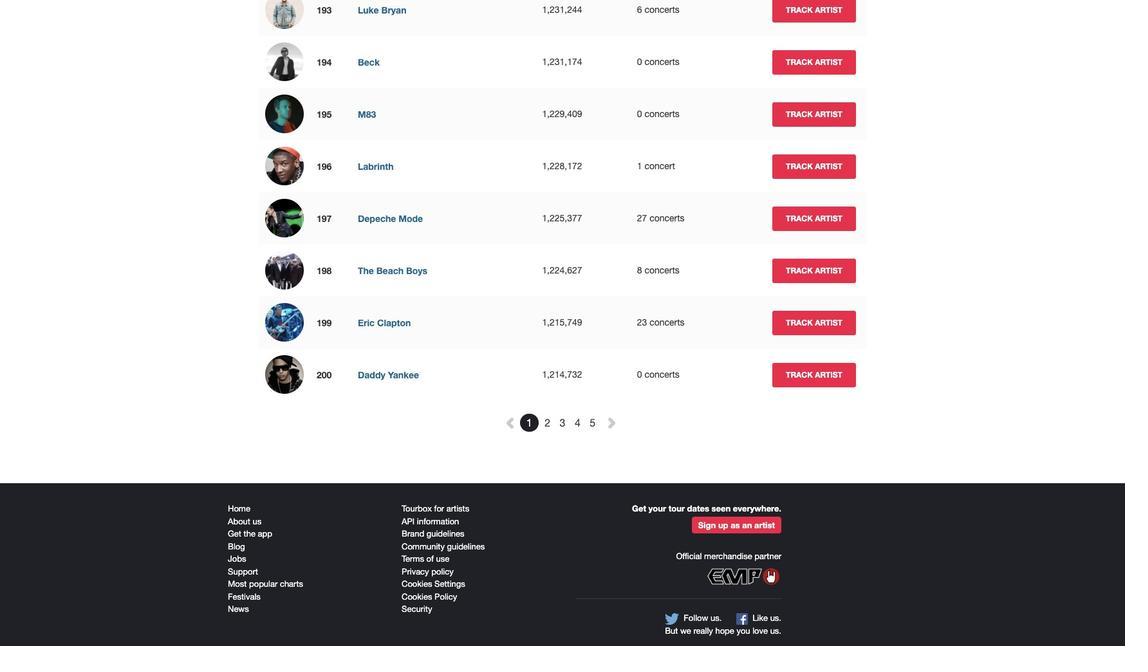 Task type: vqa. For each thing, say whether or not it's contained in the screenshot.
193
yes



Task type: describe. For each thing, give the bounding box(es) containing it.
daddy
[[358, 370, 385, 381]]

concerts up concert
[[645, 109, 680, 119]]

eric
[[358, 317, 375, 328]]

1 vertical spatial guidelines
[[447, 542, 485, 551]]

api information link
[[402, 517, 459, 526]]

most popular charts link
[[228, 579, 303, 589]]

0 for daddy yankee
[[637, 370, 642, 380]]

pagination navigation
[[259, 414, 867, 451]]

track artist button for eric clapton
[[773, 311, 856, 335]]

an
[[742, 520, 752, 531]]

3 link
[[557, 414, 569, 432]]

we
[[681, 626, 691, 636]]

artist for depeche mode
[[815, 213, 843, 223]]

track for depeche mode
[[786, 213, 813, 223]]

community guidelines link
[[402, 542, 485, 551]]

sign
[[698, 520, 716, 531]]

us
[[253, 517, 262, 526]]

like us. link
[[737, 613, 782, 625]]

196
[[317, 161, 332, 172]]

artist for the beach boys
[[815, 266, 843, 275]]

brand
[[402, 529, 424, 539]]

settings
[[435, 579, 465, 589]]

cookies policy link
[[402, 592, 457, 602]]

get your tour dates seen everywhere.
[[632, 503, 782, 514]]

concerts for yankee
[[645, 370, 680, 380]]

blog
[[228, 542, 245, 551]]

luke bryan link
[[358, 5, 407, 15]]

track artist for luke bryan
[[786, 5, 843, 14]]

1,228,172
[[542, 161, 582, 171]]

support
[[228, 567, 258, 577]]

197
[[317, 213, 332, 224]]

track artist for m83
[[786, 109, 843, 119]]

eric clapton link
[[358, 317, 411, 328]]

the
[[358, 265, 374, 276]]

page 1 element
[[520, 414, 539, 432]]

0 concerts for m83
[[637, 109, 680, 119]]

6 concerts
[[637, 5, 680, 15]]

0 concerts for daddy yankee
[[637, 370, 680, 380]]

news link
[[228, 605, 249, 614]]

security
[[402, 605, 432, 614]]

policy
[[435, 592, 457, 602]]

facebook image
[[737, 613, 748, 625]]

5
[[590, 417, 596, 429]]

clapton
[[377, 317, 411, 328]]

follow
[[684, 614, 708, 623]]

the beach boys
[[358, 265, 428, 276]]

1,214,732
[[542, 370, 582, 380]]

for
[[434, 504, 444, 514]]

artist for eric clapton
[[815, 318, 843, 327]]

track artist button for depeche mode
[[773, 206, 856, 231]]

198
[[317, 265, 332, 276]]

1 concert
[[637, 161, 675, 171]]

information
[[417, 517, 459, 526]]

as
[[731, 520, 740, 531]]

193
[[317, 5, 332, 15]]

dates
[[687, 503, 710, 514]]

of
[[427, 554, 434, 564]]

but we really hope you love us.
[[665, 626, 782, 636]]

official
[[676, 552, 702, 562]]

eric clapton
[[358, 317, 411, 328]]

track artist button for luke bryan
[[773, 0, 856, 22]]

tourbox
[[402, 504, 432, 514]]

1,231,174
[[542, 57, 582, 67]]

1,231,244
[[542, 5, 582, 15]]

concerts for mode
[[650, 213, 685, 223]]

terms of use link
[[402, 554, 450, 564]]

concerts for beach
[[645, 265, 680, 276]]

track artist for labrinth
[[786, 161, 843, 171]]

0 concerts for beck
[[637, 57, 680, 67]]

tourbox for artists link
[[402, 504, 469, 514]]

bryan
[[381, 5, 407, 15]]

23
[[637, 317, 647, 328]]

5 link
[[587, 414, 599, 432]]

tour
[[669, 503, 685, 514]]

yankee
[[388, 370, 419, 381]]

terms
[[402, 554, 424, 564]]

1,229,409
[[542, 109, 582, 119]]

track for eric clapton
[[786, 318, 813, 327]]

community
[[402, 542, 445, 551]]

really
[[694, 626, 713, 636]]

news
[[228, 605, 249, 614]]

follow us.
[[684, 614, 722, 623]]

beach
[[376, 265, 404, 276]]

labrinth
[[358, 161, 394, 172]]

follow us. link
[[665, 613, 722, 625]]

your
[[649, 503, 666, 514]]

artists
[[447, 504, 469, 514]]

track for the beach boys
[[786, 266, 813, 275]]

jobs
[[228, 554, 246, 564]]

charts
[[280, 579, 303, 589]]



Task type: locate. For each thing, give the bounding box(es) containing it.
1 vertical spatial 0
[[637, 109, 642, 119]]

3 0 from the top
[[637, 370, 642, 380]]

festivals link
[[228, 592, 261, 602]]

policy
[[432, 567, 454, 577]]

artist for m83
[[815, 109, 843, 119]]

concerts right 27
[[650, 213, 685, 223]]

1,225,377
[[542, 213, 582, 223]]

track for beck
[[786, 57, 813, 67]]

guidelines up use
[[447, 542, 485, 551]]

depeche mode
[[358, 213, 423, 224]]

us. right the like
[[770, 614, 782, 623]]

track for labrinth
[[786, 161, 813, 171]]

0 concerts up concert
[[637, 109, 680, 119]]

the
[[244, 529, 256, 539]]

depeche mode link
[[358, 213, 423, 224]]

concerts down 6 concerts
[[645, 57, 680, 67]]

5 track from the top
[[786, 213, 813, 223]]

support link
[[228, 567, 258, 577]]

track artist for the beach boys
[[786, 266, 843, 275]]

1 0 from the top
[[637, 57, 642, 67]]

privacy policy link
[[402, 567, 454, 577]]

concerts down 23 concerts
[[645, 370, 680, 380]]

track artist button for m83
[[773, 102, 856, 127]]

2 track artist button from the top
[[773, 50, 856, 74]]

8 track artist from the top
[[786, 370, 843, 380]]

0 down 23 at the right of the page
[[637, 370, 642, 380]]

track artist button for daddy yankee
[[773, 363, 856, 387]]

boys
[[406, 265, 428, 276]]

luke bryan
[[358, 5, 407, 15]]

blog link
[[228, 542, 245, 551]]

2 0 concerts from the top
[[637, 109, 680, 119]]

3 track artist button from the top
[[773, 102, 856, 127]]

4
[[575, 417, 581, 429]]

5 track artist from the top
[[786, 213, 843, 223]]

0 up 1 concert
[[637, 109, 642, 119]]

track artist button for the beach boys
[[773, 259, 856, 283]]

1 track from the top
[[786, 5, 813, 14]]

us. for follow us.
[[711, 614, 722, 623]]

1 vertical spatial cookies
[[402, 592, 432, 602]]

0 vertical spatial 1
[[637, 161, 642, 171]]

app
[[258, 529, 272, 539]]

twitter image
[[665, 613, 679, 625]]

us. up the but we really hope you love us.
[[711, 614, 722, 623]]

concerts
[[645, 5, 680, 15], [645, 57, 680, 67], [645, 109, 680, 119], [650, 213, 685, 223], [645, 265, 680, 276], [650, 317, 685, 328], [645, 370, 680, 380]]

artist for beck
[[815, 57, 843, 67]]

0 concerts down 6 concerts
[[637, 57, 680, 67]]

0 vertical spatial 0
[[637, 57, 642, 67]]

6 track from the top
[[786, 266, 813, 275]]

artist for luke bryan
[[815, 5, 843, 14]]

about us link
[[228, 517, 262, 526]]

2
[[545, 417, 551, 429]]

concerts for bryan
[[645, 5, 680, 15]]

27 concerts
[[637, 213, 685, 223]]

official merchandise partner
[[676, 552, 782, 562]]

concert
[[645, 161, 675, 171]]

199
[[317, 317, 332, 328]]

27
[[637, 213, 647, 223]]

0 vertical spatial guidelines
[[427, 529, 465, 539]]

beck link
[[358, 57, 380, 68]]

2 vertical spatial 0
[[637, 370, 642, 380]]

security link
[[402, 605, 432, 614]]

0 vertical spatial get
[[632, 503, 646, 514]]

get inside home about us get the app blog jobs support most popular charts festivals news
[[228, 529, 241, 539]]

m83
[[358, 109, 376, 120]]

track artist for beck
[[786, 57, 843, 67]]

6 track artist from the top
[[786, 266, 843, 275]]

track artist for eric clapton
[[786, 318, 843, 327]]

1 inside pagination navigation
[[527, 417, 532, 429]]

7 track from the top
[[786, 318, 813, 327]]

200
[[317, 370, 332, 381]]

0 horizontal spatial get
[[228, 529, 241, 539]]

track artist
[[786, 5, 843, 14], [786, 57, 843, 67], [786, 109, 843, 119], [786, 161, 843, 171], [786, 213, 843, 223], [786, 266, 843, 275], [786, 318, 843, 327], [786, 370, 843, 380]]

popular
[[249, 579, 278, 589]]

4 link
[[572, 414, 584, 432]]

hope
[[716, 626, 734, 636]]

0 for beck
[[637, 57, 642, 67]]

1,224,627
[[542, 265, 582, 276]]

4 track artist from the top
[[786, 161, 843, 171]]

m83 link
[[358, 109, 376, 120]]

4 track from the top
[[786, 161, 813, 171]]

jobs link
[[228, 554, 246, 564]]

use
[[436, 554, 450, 564]]

you
[[737, 626, 750, 636]]

1 left concert
[[637, 161, 642, 171]]

sign up as an artist link
[[692, 517, 782, 534]]

the beach boys link
[[358, 265, 428, 276]]

0 vertical spatial 0 concerts
[[637, 57, 680, 67]]

us. for like us.
[[770, 614, 782, 623]]

us. down like us.
[[770, 626, 782, 636]]

0
[[637, 57, 642, 67], [637, 109, 642, 119], [637, 370, 642, 380]]

2 0 from the top
[[637, 109, 642, 119]]

luke
[[358, 5, 379, 15]]

concerts right 23 at the right of the page
[[650, 317, 685, 328]]

0 for m83
[[637, 109, 642, 119]]

daddy yankee
[[358, 370, 419, 381]]

1 track artist button from the top
[[773, 0, 856, 22]]

1 horizontal spatial get
[[632, 503, 646, 514]]

get left the your
[[632, 503, 646, 514]]

195
[[317, 109, 332, 120]]

partner
[[755, 552, 782, 562]]

cookies up security
[[402, 592, 432, 602]]

1 horizontal spatial 1
[[637, 161, 642, 171]]

home about us get the app blog jobs support most popular charts festivals news
[[228, 504, 303, 614]]

like us.
[[753, 614, 782, 623]]

8
[[637, 265, 642, 276]]

merchandise
[[704, 552, 752, 562]]

us. inside "link"
[[770, 614, 782, 623]]

get the app link
[[228, 529, 272, 539]]

0 down 6
[[637, 57, 642, 67]]

4 track artist button from the top
[[773, 154, 856, 179]]

track for m83
[[786, 109, 813, 119]]

most
[[228, 579, 247, 589]]

1 vertical spatial get
[[228, 529, 241, 539]]

emp image
[[706, 566, 782, 588]]

cookies settings link
[[402, 579, 465, 589]]

concerts right 6
[[645, 5, 680, 15]]

1 vertical spatial 1
[[527, 417, 532, 429]]

up
[[718, 520, 729, 531]]

track for daddy yankee
[[786, 370, 813, 380]]

2 link
[[542, 414, 554, 432]]

artist for labrinth
[[815, 161, 843, 171]]

track artist button for beck
[[773, 50, 856, 74]]

us.
[[711, 614, 722, 623], [770, 614, 782, 623], [770, 626, 782, 636]]

2 track artist from the top
[[786, 57, 843, 67]]

concerts for clapton
[[650, 317, 685, 328]]

sign up as an artist
[[698, 520, 775, 531]]

1 0 concerts from the top
[[637, 57, 680, 67]]

0 horizontal spatial 1
[[527, 417, 532, 429]]

3
[[560, 417, 566, 429]]

0 concerts down 23 concerts
[[637, 370, 680, 380]]

3 track from the top
[[786, 109, 813, 119]]

api
[[402, 517, 415, 526]]

2 track from the top
[[786, 57, 813, 67]]

mode
[[399, 213, 423, 224]]

labrinth link
[[358, 161, 394, 172]]

get up blog
[[228, 529, 241, 539]]

194
[[317, 57, 332, 68]]

6
[[637, 5, 642, 15]]

concerts right 8 at the top
[[645, 265, 680, 276]]

0 vertical spatial cookies
[[402, 579, 432, 589]]

artist for daddy yankee
[[815, 370, 843, 380]]

cookies down privacy
[[402, 579, 432, 589]]

2 cookies from the top
[[402, 592, 432, 602]]

home link
[[228, 504, 250, 514]]

5 track artist button from the top
[[773, 206, 856, 231]]

3 0 concerts from the top
[[637, 370, 680, 380]]

everywhere.
[[733, 503, 782, 514]]

track for luke bryan
[[786, 5, 813, 14]]

track artist for daddy yankee
[[786, 370, 843, 380]]

guidelines up community guidelines link
[[427, 529, 465, 539]]

1 track artist from the top
[[786, 5, 843, 14]]

2 vertical spatial 0 concerts
[[637, 370, 680, 380]]

7 track artist from the top
[[786, 318, 843, 327]]

1 for 1
[[527, 417, 532, 429]]

6 track artist button from the top
[[773, 259, 856, 283]]

1 for 1 concert
[[637, 161, 642, 171]]

1 vertical spatial 0 concerts
[[637, 109, 680, 119]]

but
[[665, 626, 678, 636]]

8 track artist button from the top
[[773, 363, 856, 387]]

8 track from the top
[[786, 370, 813, 380]]

track artist for depeche mode
[[786, 213, 843, 223]]

guidelines
[[427, 529, 465, 539], [447, 542, 485, 551]]

1 left 2
[[527, 417, 532, 429]]

home
[[228, 504, 250, 514]]

tourbox for artists api information brand guidelines community guidelines terms of use privacy policy cookies settings cookies policy security
[[402, 504, 485, 614]]

track artist button for labrinth
[[773, 154, 856, 179]]

about
[[228, 517, 250, 526]]

1 cookies from the top
[[402, 579, 432, 589]]

3 track artist from the top
[[786, 109, 843, 119]]

7 track artist button from the top
[[773, 311, 856, 335]]



